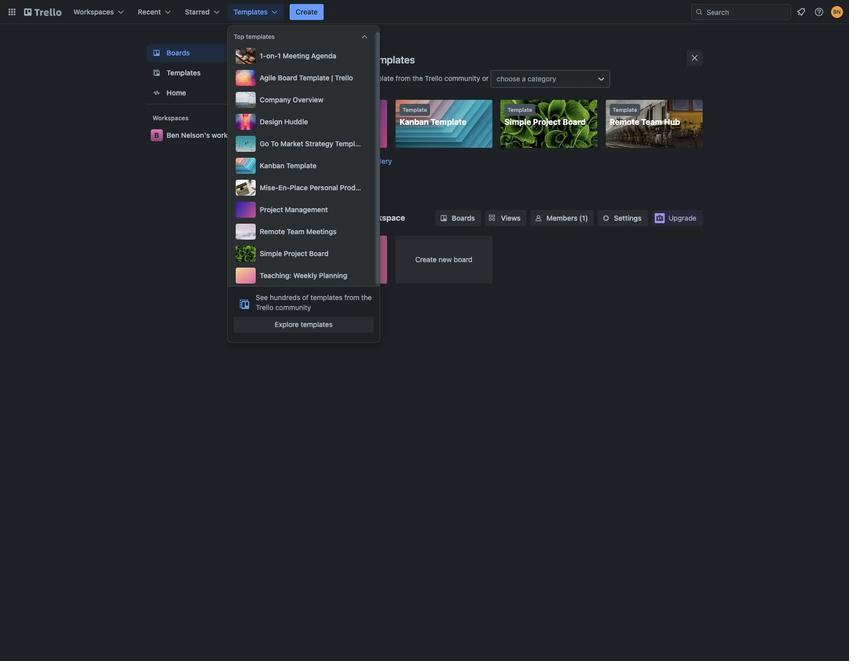 Task type: describe. For each thing, give the bounding box(es) containing it.
see
[[256, 293, 268, 302]]

1 vertical spatial workspace
[[363, 213, 405, 222]]

upgrade button
[[652, 210, 703, 226]]

mise-en-place personal productivity system button
[[234, 178, 406, 198]]

0 vertical spatial management
[[324, 117, 375, 126]]

settings link
[[598, 210, 648, 226]]

meeting
[[283, 51, 310, 60]]

1 vertical spatial boards
[[452, 214, 475, 222]]

template inside template remote team hub
[[613, 106, 638, 113]]

category
[[528, 74, 557, 83]]

remote inside the remote team meetings button
[[260, 227, 285, 236]]

project management link
[[291, 100, 387, 148]]

kanban template
[[260, 161, 317, 170]]

explore templates
[[275, 320, 333, 329]]

template simple project board
[[505, 106, 586, 126]]

en-
[[279, 183, 290, 192]]

company overview button
[[234, 90, 370, 110]]

workspaces button
[[67, 4, 130, 20]]

settings
[[614, 214, 642, 222]]

on-
[[266, 51, 278, 60]]

company
[[260, 95, 291, 104]]

menu containing 1-on-1 meeting agenda
[[234, 46, 406, 286]]

create for create
[[296, 7, 318, 16]]

views
[[501, 214, 521, 222]]

your
[[291, 190, 313, 199]]

1 horizontal spatial community
[[445, 74, 480, 82]]

agile
[[260, 73, 276, 82]]

starred
[[185, 7, 210, 16]]

0 vertical spatial ben
[[167, 131, 179, 139]]

ben nelson (bennelson96) image
[[832, 6, 844, 18]]

2 vertical spatial board
[[309, 249, 329, 258]]

1 vertical spatial workspaces
[[153, 114, 189, 122]]

templates inside 'see hundreds of templates from the trello community'
[[311, 293, 343, 302]]

board inside template simple project board
[[563, 117, 586, 126]]

1-
[[260, 51, 266, 60]]

go
[[260, 139, 269, 148]]

market
[[281, 139, 303, 148]]

system
[[382, 183, 406, 192]]

explore
[[275, 320, 299, 329]]

project down my
[[284, 249, 307, 258]]

community inside 'see hundreds of templates from the trello community'
[[275, 303, 311, 312]]

faster
[[324, 74, 343, 82]]

most
[[307, 54, 330, 65]]

0 notifications image
[[796, 6, 808, 18]]

teaching:
[[260, 271, 292, 280]]

view all closed boards
[[297, 313, 370, 322]]

1 horizontal spatial from
[[396, 74, 411, 82]]

going
[[304, 74, 322, 82]]

hundreds
[[270, 293, 300, 302]]

home image
[[151, 87, 163, 99]]

0 vertical spatial ben nelson's workspace
[[167, 131, 248, 139]]

planning
[[319, 271, 348, 280]]

huddle
[[284, 117, 308, 126]]

overview
[[293, 95, 324, 104]]

strategy
[[305, 139, 333, 148]]

design huddle button
[[234, 112, 370, 132]]

get going faster with a template from the trello community or
[[291, 74, 491, 82]]

0 vertical spatial b
[[154, 131, 159, 139]]

go to market strategy template button
[[234, 134, 370, 154]]

1 horizontal spatial a
[[522, 74, 526, 83]]

upgrade
[[669, 214, 697, 222]]

the inside 'see hundreds of templates from the trello community'
[[362, 293, 372, 302]]

project down the mise- in the left top of the page
[[260, 205, 283, 214]]

create for create new board
[[416, 255, 437, 264]]

agile board template | trello
[[260, 73, 353, 82]]

get
[[291, 74, 302, 82]]

1 horizontal spatial ben
[[311, 213, 325, 222]]

most popular templates
[[307, 54, 415, 65]]

choose
[[497, 74, 520, 83]]

recent
[[138, 7, 161, 16]]

open information menu image
[[815, 7, 825, 17]]

all
[[314, 313, 322, 322]]

(1)
[[580, 214, 588, 222]]

templates button
[[228, 4, 284, 20]]

0 vertical spatial nelson's
[[181, 131, 210, 139]]

remote team meetings
[[260, 227, 337, 236]]

template remote team hub
[[610, 106, 680, 126]]

project inside template simple project board
[[533, 117, 561, 126]]

1 vertical spatial nelson's
[[327, 213, 361, 222]]

back to home image
[[24, 4, 61, 20]]

sm image for settings
[[601, 213, 611, 223]]

popular
[[332, 54, 367, 65]]

simple project board
[[260, 249, 329, 258]]

workspaces inside popup button
[[73, 7, 114, 16]]

mise-en-place personal productivity system
[[260, 183, 406, 192]]

my trello board
[[295, 240, 355, 249]]

1 horizontal spatial boards link
[[436, 210, 481, 226]]

0 horizontal spatial workspace
[[212, 131, 248, 139]]



Task type: vqa. For each thing, say whether or not it's contained in the screenshot.
THE 1 in the top of the page
yes



Task type: locate. For each thing, give the bounding box(es) containing it.
mise-
[[260, 183, 279, 192]]

templates up top templates at the top of page
[[234, 7, 268, 16]]

trello down see on the top of page
[[256, 303, 274, 312]]

0 vertical spatial board
[[332, 240, 355, 249]]

templates inside templates link
[[167, 68, 201, 77]]

1 vertical spatial management
[[285, 205, 328, 214]]

ben down home
[[167, 131, 179, 139]]

0 vertical spatial remote
[[610, 117, 640, 126]]

1 vertical spatial create
[[416, 255, 437, 264]]

boards
[[347, 313, 370, 322]]

the left full
[[316, 157, 327, 165]]

team inside button
[[287, 227, 305, 236]]

board for my trello board
[[332, 240, 355, 249]]

0 horizontal spatial community
[[275, 303, 311, 312]]

new
[[439, 255, 452, 264]]

1 horizontal spatial ben nelson's workspace
[[311, 213, 405, 222]]

board
[[332, 240, 355, 249], [454, 255, 473, 264]]

template board image
[[151, 67, 163, 79]]

collapse image
[[361, 33, 369, 41]]

sm image
[[439, 213, 449, 223], [601, 213, 611, 223]]

ben nelson's workspace down home link
[[167, 131, 248, 139]]

simple inside template simple project board
[[505, 117, 531, 126]]

1 vertical spatial board
[[454, 255, 473, 264]]

board right new
[[454, 255, 473, 264]]

2 sm image from the left
[[601, 213, 611, 223]]

1 vertical spatial templates
[[167, 68, 201, 77]]

0 horizontal spatial ben nelson's workspace
[[167, 131, 248, 139]]

sm image
[[534, 213, 544, 223]]

see hundreds of templates from the trello community
[[256, 293, 372, 312]]

starred button
[[179, 4, 226, 20]]

template inside template simple project board
[[508, 106, 533, 113]]

1 horizontal spatial simple
[[505, 117, 531, 126]]

b down home icon
[[154, 131, 159, 139]]

project management up strategy
[[295, 117, 375, 126]]

home
[[167, 88, 186, 97]]

templates
[[246, 33, 275, 40], [369, 54, 415, 65], [311, 293, 343, 302], [301, 320, 333, 329]]

workspace left go
[[212, 131, 248, 139]]

simple up teaching:
[[260, 249, 282, 258]]

trello down meetings
[[308, 240, 330, 249]]

team inside template remote team hub
[[642, 117, 663, 126]]

team up my
[[287, 227, 305, 236]]

or
[[482, 74, 489, 82]]

board image
[[151, 47, 163, 59]]

0 horizontal spatial team
[[287, 227, 305, 236]]

go to market strategy template
[[260, 139, 366, 148]]

hub
[[664, 117, 680, 126]]

2 horizontal spatial board
[[563, 117, 586, 126]]

0 vertical spatial create
[[296, 7, 318, 16]]

1 horizontal spatial workspace
[[363, 213, 405, 222]]

design huddle
[[260, 117, 308, 126]]

nelson's down workspaces
[[327, 213, 361, 222]]

template down most popular templates
[[366, 74, 394, 82]]

0 vertical spatial boards
[[167, 48, 190, 57]]

0 horizontal spatial the
[[316, 157, 327, 165]]

1 horizontal spatial create
[[416, 255, 437, 264]]

templates link
[[147, 64, 275, 82]]

simple project board button
[[234, 244, 370, 264]]

top templates
[[234, 33, 275, 40]]

0 horizontal spatial a
[[360, 74, 364, 82]]

from down most popular templates
[[396, 74, 411, 82]]

templates inside 'templates' dropdown button
[[234, 7, 268, 16]]

explore templates link
[[234, 317, 374, 333]]

sm image up the create new board
[[439, 213, 449, 223]]

0 horizontal spatial create
[[296, 7, 318, 16]]

my
[[295, 240, 306, 249]]

to
[[271, 139, 279, 148]]

browse the full template gallery link
[[291, 157, 392, 165]]

place
[[290, 183, 308, 192]]

board for create new board
[[454, 255, 473, 264]]

browse
[[291, 157, 314, 165]]

1-on-1 meeting agenda button
[[234, 46, 370, 66]]

members
[[547, 214, 578, 222]]

remote inside template remote team hub
[[610, 117, 640, 126]]

0 horizontal spatial b
[[154, 131, 159, 139]]

sm image inside settings 'link'
[[601, 213, 611, 223]]

0 vertical spatial project management
[[295, 117, 375, 126]]

board inside the my trello board link
[[332, 240, 355, 249]]

kanban inside template kanban template
[[400, 117, 429, 126]]

weekly
[[293, 271, 317, 280]]

top
[[234, 33, 245, 40]]

0 vertical spatial kanban
[[400, 117, 429, 126]]

1 horizontal spatial board
[[454, 255, 473, 264]]

view all closed boards button
[[291, 310, 376, 326]]

nelson's down home link
[[181, 131, 210, 139]]

0 horizontal spatial remote
[[260, 227, 285, 236]]

the
[[413, 74, 423, 82], [316, 157, 327, 165], [362, 293, 372, 302]]

closed
[[324, 313, 346, 322]]

ben
[[167, 131, 179, 139], [311, 213, 325, 222]]

ben nelson's workspace down workspaces
[[311, 213, 405, 222]]

create left new
[[416, 255, 437, 264]]

0 horizontal spatial board
[[278, 73, 297, 82]]

from
[[396, 74, 411, 82], [345, 293, 360, 302]]

1 vertical spatial board
[[563, 117, 586, 126]]

0 vertical spatial workspace
[[212, 131, 248, 139]]

0 horizontal spatial workspaces
[[73, 7, 114, 16]]

0 horizontal spatial sm image
[[439, 213, 449, 223]]

2 horizontal spatial the
[[413, 74, 423, 82]]

project management
[[295, 117, 375, 126], [260, 205, 328, 214]]

0 horizontal spatial templates
[[167, 68, 201, 77]]

remote up simple project board
[[260, 227, 285, 236]]

0 vertical spatial workspaces
[[73, 7, 114, 16]]

productivity
[[340, 183, 380, 192]]

ben nelson's workspace
[[167, 131, 248, 139], [311, 213, 405, 222]]

trello inside 'see hundreds of templates from the trello community'
[[256, 303, 274, 312]]

primary element
[[0, 0, 850, 24]]

management
[[324, 117, 375, 126], [285, 205, 328, 214]]

1 horizontal spatial team
[[642, 117, 663, 126]]

0 horizontal spatial kanban
[[260, 161, 285, 170]]

1 horizontal spatial sm image
[[601, 213, 611, 223]]

kanban down get going faster with a template from the trello community or
[[400, 117, 429, 126]]

1 vertical spatial ben
[[311, 213, 325, 222]]

1 vertical spatial remote
[[260, 227, 285, 236]]

a right choose
[[522, 74, 526, 83]]

0 vertical spatial simple
[[505, 117, 531, 126]]

the up template kanban template at the top
[[413, 74, 423, 82]]

community left or
[[445, 74, 480, 82]]

create button
[[290, 4, 324, 20]]

1 horizontal spatial board
[[309, 249, 329, 258]]

1 vertical spatial b
[[295, 212, 302, 224]]

0 horizontal spatial board
[[332, 240, 355, 249]]

0 horizontal spatial boards link
[[147, 44, 275, 62]]

project management down your
[[260, 205, 328, 214]]

menu
[[234, 46, 406, 286]]

project
[[295, 117, 322, 126], [533, 117, 561, 126], [260, 205, 283, 214], [284, 249, 307, 258]]

trello
[[335, 73, 353, 82], [425, 74, 443, 82], [308, 240, 330, 249], [256, 303, 274, 312]]

project up go to market strategy template
[[295, 117, 322, 126]]

template
[[366, 74, 394, 82], [340, 157, 369, 165]]

management inside button
[[285, 205, 328, 214]]

1 vertical spatial simple
[[260, 249, 282, 258]]

gallery
[[370, 157, 392, 165]]

full
[[328, 157, 338, 165]]

the up boards
[[362, 293, 372, 302]]

your workspaces
[[291, 190, 371, 199]]

project down category
[[533, 117, 561, 126]]

1 horizontal spatial templates
[[234, 7, 268, 16]]

template kanban template
[[400, 106, 467, 126]]

|
[[331, 73, 333, 82]]

create new board
[[416, 255, 473, 264]]

management down your
[[285, 205, 328, 214]]

my trello board link
[[291, 236, 387, 284]]

workspace down "system"
[[363, 213, 405, 222]]

1 horizontal spatial boards
[[452, 214, 475, 222]]

Search field
[[704, 4, 791, 19]]

teaching: weekly planning button
[[234, 266, 370, 286]]

0 vertical spatial the
[[413, 74, 423, 82]]

kanban inside button
[[260, 161, 285, 170]]

home link
[[147, 84, 275, 102]]

from inside 'see hundreds of templates from the trello community'
[[345, 293, 360, 302]]

1 vertical spatial community
[[275, 303, 311, 312]]

1 horizontal spatial remote
[[610, 117, 640, 126]]

1 vertical spatial ben nelson's workspace
[[311, 213, 405, 222]]

templates
[[234, 7, 268, 16], [167, 68, 201, 77]]

kanban
[[400, 117, 429, 126], [260, 161, 285, 170]]

1 horizontal spatial the
[[362, 293, 372, 302]]

2 vertical spatial the
[[362, 293, 372, 302]]

0 vertical spatial from
[[396, 74, 411, 82]]

of
[[302, 293, 309, 302]]

1 vertical spatial template
[[340, 157, 369, 165]]

sm image left settings
[[601, 213, 611, 223]]

ben up meetings
[[311, 213, 325, 222]]

views link
[[485, 210, 527, 226]]

boards link up templates link
[[147, 44, 275, 62]]

project management button
[[234, 200, 370, 220]]

search image
[[696, 8, 704, 16]]

trello inside button
[[335, 73, 353, 82]]

remote team meetings button
[[234, 222, 370, 242]]

trello right '|'
[[335, 73, 353, 82]]

workspaces
[[73, 7, 114, 16], [153, 114, 189, 122]]

members (1)
[[547, 214, 588, 222]]

create a workspace image
[[259, 112, 271, 124]]

0 vertical spatial template
[[366, 74, 394, 82]]

1 horizontal spatial b
[[295, 212, 302, 224]]

browse the full template gallery
[[291, 157, 392, 165]]

recent button
[[132, 4, 177, 20]]

community down hundreds on the left top of page
[[275, 303, 311, 312]]

0 horizontal spatial boards
[[167, 48, 190, 57]]

sm image inside boards link
[[439, 213, 449, 223]]

management up strategy
[[324, 117, 375, 126]]

1-on-1 meeting agenda
[[260, 51, 336, 60]]

create inside create button
[[296, 7, 318, 16]]

kanban down to
[[260, 161, 285, 170]]

boards
[[167, 48, 190, 57], [452, 214, 475, 222]]

0 vertical spatial boards link
[[147, 44, 275, 62]]

1 horizontal spatial nelson's
[[327, 213, 361, 222]]

with
[[345, 74, 358, 82]]

agile board template | trello button
[[234, 68, 370, 88]]

a right with
[[360, 74, 364, 82]]

0 horizontal spatial from
[[345, 293, 360, 302]]

1 vertical spatial from
[[345, 293, 360, 302]]

boards right board image
[[167, 48, 190, 57]]

workspace
[[212, 131, 248, 139], [363, 213, 405, 222]]

templates up home
[[167, 68, 201, 77]]

0 vertical spatial team
[[642, 117, 663, 126]]

1 horizontal spatial workspaces
[[153, 114, 189, 122]]

1 vertical spatial the
[[316, 157, 327, 165]]

create up the 1-on-1 meeting agenda button
[[296, 7, 318, 16]]

1 sm image from the left
[[439, 213, 449, 223]]

simple inside button
[[260, 249, 282, 258]]

workspaces
[[315, 190, 371, 199]]

team left hub
[[642, 117, 663, 126]]

1 vertical spatial kanban
[[260, 161, 285, 170]]

template
[[299, 73, 330, 82], [403, 106, 427, 113], [508, 106, 533, 113], [613, 106, 638, 113], [431, 117, 467, 126], [335, 139, 366, 148], [286, 161, 317, 170]]

b up remote team meetings
[[295, 212, 302, 224]]

0 vertical spatial templates
[[234, 7, 268, 16]]

simple
[[505, 117, 531, 126], [260, 249, 282, 258]]

kanban template button
[[234, 156, 370, 176]]

1 vertical spatial team
[[287, 227, 305, 236]]

b
[[154, 131, 159, 139], [295, 212, 302, 224]]

template right full
[[340, 157, 369, 165]]

0 horizontal spatial ben
[[167, 131, 179, 139]]

trello up template kanban template at the top
[[425, 74, 443, 82]]

meetings
[[306, 227, 337, 236]]

personal
[[310, 183, 338, 192]]

boards link up new
[[436, 210, 481, 226]]

design
[[260, 117, 283, 126]]

1
[[278, 51, 281, 60]]

from up boards
[[345, 293, 360, 302]]

remote left hub
[[610, 117, 640, 126]]

simple down choose a category
[[505, 117, 531, 126]]

teaching: weekly planning
[[260, 271, 348, 280]]

1 horizontal spatial kanban
[[400, 117, 429, 126]]

sm image for boards
[[439, 213, 449, 223]]

boards left views link
[[452, 214, 475, 222]]

0 horizontal spatial simple
[[260, 249, 282, 258]]

1 vertical spatial project management
[[260, 205, 328, 214]]

0 vertical spatial community
[[445, 74, 480, 82]]

project management inside button
[[260, 205, 328, 214]]

1 vertical spatial boards link
[[436, 210, 481, 226]]

board down meetings
[[332, 240, 355, 249]]

0 vertical spatial board
[[278, 73, 297, 82]]

0 horizontal spatial nelson's
[[181, 131, 210, 139]]

agenda
[[311, 51, 336, 60]]

community
[[445, 74, 480, 82], [275, 303, 311, 312]]



